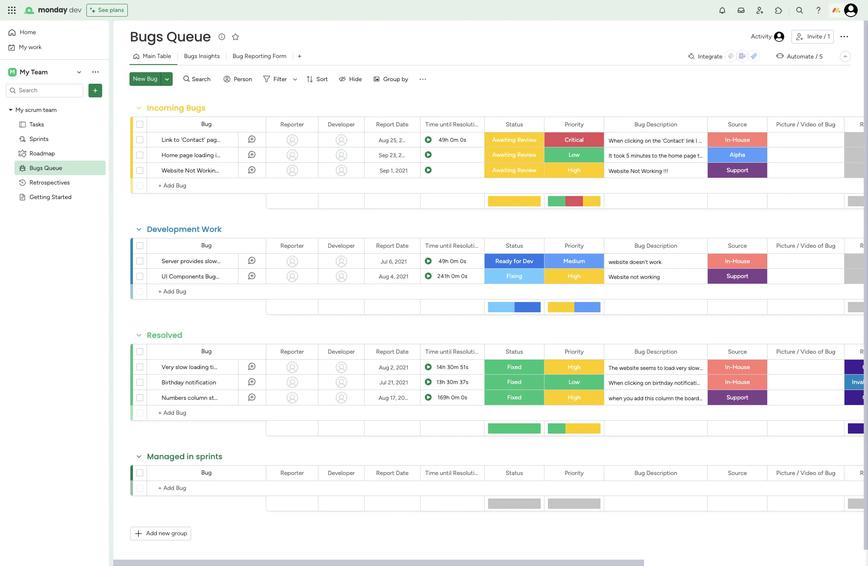 Task type: vqa. For each thing, say whether or not it's contained in the screenshot.
Nov associated with Nov 24, Fri
no



Task type: locate. For each thing, give the bounding box(es) containing it.
my team
[[20, 68, 48, 76]]

bugs left insights
[[184, 53, 197, 60]]

1 vertical spatial options image
[[91, 86, 100, 95]]

1 vertical spatial queue
[[44, 164, 62, 172]]

1 horizontal spatial column
[[656, 396, 674, 402]]

bugs down roadmap
[[30, 164, 43, 172]]

2 bug description from the top
[[635, 242, 678, 250]]

inbox image
[[737, 6, 746, 15]]

1 in- from the top
[[726, 136, 733, 144]]

when down the
[[609, 380, 624, 387]]

see plans
[[98, 6, 124, 14]]

stuck down notification
[[209, 395, 224, 402]]

5 down 'invite / 1'
[[820, 53, 823, 60]]

team
[[31, 68, 48, 76]]

2021 for jul 6, 2021
[[395, 259, 407, 265]]

Report Date field
[[374, 120, 411, 129], [374, 241, 411, 251], [374, 348, 411, 357], [374, 469, 411, 478]]

1 vertical spatial bugs queue
[[30, 164, 62, 172]]

working down it took 5 minutes to the home page to load
[[642, 168, 663, 175]]

3 time until resolution from the top
[[426, 348, 482, 356]]

awaiting
[[493, 136, 516, 144], [493, 151, 516, 159], [493, 167, 516, 174]]

fixed
[[508, 364, 522, 371], [508, 379, 522, 386], [508, 394, 522, 402]]

bugs insights
[[184, 53, 220, 60]]

website right the
[[620, 365, 639, 372]]

no file image right page.
[[803, 135, 810, 145]]

options image
[[840, 31, 850, 41], [91, 86, 100, 95]]

sep for sep 23, 2021
[[379, 152, 389, 158]]

2 bug description field from the top
[[633, 241, 680, 251]]

loading for slow
[[189, 364, 209, 371]]

4 bug description from the top
[[635, 470, 678, 477]]

1 + add bug text field from the top
[[151, 181, 262, 191]]

no file image down dapulse addbtn image at the bottom right of the page
[[803, 393, 810, 403]]

3 of from the top
[[818, 348, 824, 356]]

clicking for the
[[625, 138, 644, 144]]

home inside button
[[20, 29, 36, 36]]

not down the "minutes"
[[631, 168, 641, 175]]

0 vertical spatial jul
[[381, 259, 388, 265]]

2021 for aug 2, 2021
[[397, 365, 409, 371]]

0 vertical spatial support
[[727, 167, 749, 174]]

my inside list box
[[15, 106, 24, 114]]

1 picture / video of bug from the top
[[777, 121, 836, 128]]

clicking up add
[[625, 380, 644, 387]]

to right directed
[[755, 138, 760, 144]]

sep left '23,'
[[379, 152, 389, 158]]

high down medium on the top right
[[568, 273, 581, 280]]

0 vertical spatial times
[[245, 258, 259, 265]]

1 vertical spatial clicking
[[625, 380, 644, 387]]

2021 right 1, at top left
[[396, 167, 408, 174]]

by
[[402, 76, 409, 83]]

high down critical
[[568, 167, 581, 174]]

1 horizontal spatial page
[[207, 136, 220, 144]]

4 resolution from the top
[[453, 470, 482, 477]]

to
[[174, 136, 180, 144], [755, 138, 760, 144], [653, 153, 658, 159], [698, 153, 703, 159], [658, 365, 663, 372], [809, 365, 814, 372]]

birthday up when you add this column the board gets stuck
[[653, 380, 674, 387]]

0 vertical spatial when
[[609, 138, 624, 144]]

2 49h from the top
[[439, 258, 449, 265]]

workspace image
[[8, 67, 17, 77]]

res for 4th res field from the bottom of the page
[[861, 121, 869, 128]]

Priority field
[[563, 120, 586, 129], [563, 241, 586, 251], [563, 348, 586, 357], [563, 469, 586, 478]]

1 developer from the top
[[328, 121, 355, 128]]

2021 for aug 4, 2021
[[397, 274, 409, 280]]

picture
[[777, 121, 796, 128], [777, 242, 796, 250], [777, 348, 796, 356], [777, 470, 796, 477]]

co
[[863, 364, 869, 371], [863, 394, 869, 402]]

when for when clicking on birthday notification, there is no birthday post
[[609, 380, 624, 387]]

1 horizontal spatial birthday
[[734, 380, 754, 387]]

1 bug description from the top
[[635, 121, 678, 128]]

no file image
[[803, 135, 810, 145], [803, 378, 810, 388], [803, 393, 810, 403]]

Developer field
[[326, 120, 357, 129], [326, 241, 357, 251], [326, 348, 357, 357], [326, 469, 357, 478]]

2 all from the left
[[749, 365, 755, 372]]

my right caret down "image"
[[15, 106, 24, 114]]

jul 21, 2021
[[380, 380, 408, 386]]

jul
[[381, 259, 388, 265], [380, 380, 387, 386]]

1 high from the top
[[568, 167, 581, 174]]

0 vertical spatial + add bug text field
[[151, 181, 262, 191]]

2 reporter field from the top
[[278, 241, 306, 251]]

0 vertical spatial fixed
[[508, 364, 522, 371]]

public board image for tasks
[[18, 120, 27, 129]]

2021 for jul 21, 2021
[[396, 380, 408, 386]]

4 date from the top
[[396, 470, 409, 477]]

bugs queue up table
[[130, 27, 211, 46]]

clicking up the "minutes"
[[625, 138, 644, 144]]

1 horizontal spatial not
[[231, 364, 241, 371]]

new bug button
[[130, 72, 161, 86]]

3 awaiting review from the top
[[493, 167, 537, 174]]

when up took in the right top of the page
[[609, 138, 624, 144]]

the left the home
[[659, 153, 668, 159]]

1 vertical spatial my
[[20, 68, 29, 76]]

1 awaiting review from the top
[[493, 136, 537, 144]]

status for second status 'field' from the bottom
[[506, 348, 524, 356]]

1 horizontal spatial this
[[645, 396, 654, 402]]

loading up notification
[[189, 364, 209, 371]]

not down home page loading issue on the top of the page
[[185, 167, 196, 175]]

0 vertical spatial sep
[[379, 152, 389, 158]]

0 vertical spatial clicking
[[625, 138, 644, 144]]

website down home page loading issue on the top of the page
[[162, 167, 184, 175]]

2021 right 2,
[[397, 365, 409, 371]]

this right add
[[645, 396, 654, 402]]

when
[[609, 396, 623, 402]]

public board image left tasks at the left top
[[18, 120, 27, 129]]

0 vertical spatial doesn't
[[222, 136, 242, 144]]

1 picture / video of bug field from the top
[[775, 120, 838, 129]]

+ Add Bug text field
[[151, 181, 262, 191], [151, 409, 262, 419], [151, 484, 262, 494]]

2 vertical spatial awaiting
[[493, 167, 516, 174]]

2 vertical spatial + add bug text field
[[151, 484, 262, 494]]

co down the invalid
[[863, 394, 869, 402]]

support for awaiting review
[[727, 167, 749, 174]]

4 developer from the top
[[328, 470, 355, 477]]

23,
[[390, 152, 398, 158]]

1 priority from the top
[[565, 121, 584, 128]]

1 vertical spatial no file image
[[803, 363, 810, 373]]

no file image
[[803, 150, 810, 160], [803, 363, 810, 373]]

co up the invalid
[[863, 364, 869, 371]]

seems
[[641, 365, 657, 372]]

sep for sep 1, 2021
[[380, 167, 390, 174]]

1 status from the top
[[506, 121, 524, 128]]

0 vertical spatial awaiting
[[493, 136, 516, 144]]

3 res field from the top
[[859, 348, 869, 357]]

1 vertical spatial loading
[[189, 364, 209, 371]]

4 report date from the top
[[376, 470, 409, 477]]

1 awaiting from the top
[[493, 136, 516, 144]]

home up the my work
[[20, 29, 36, 36]]

aug left 17,
[[379, 395, 389, 401]]

aug
[[379, 137, 389, 144], [379, 274, 389, 280], [379, 365, 389, 371], [379, 395, 389, 401]]

report for second the report date field from the top
[[376, 242, 395, 250]]

new bug
[[133, 75, 158, 83]]

alpha
[[730, 151, 746, 159]]

1 aug from the top
[[379, 137, 389, 144]]

of for 2nd picture / video of bug field from the top of the page
[[818, 242, 824, 250]]

source
[[729, 121, 748, 128], [729, 242, 748, 250], [729, 348, 748, 356], [729, 470, 748, 477]]

this
[[260, 364, 270, 371], [645, 396, 654, 402]]

2 vertical spatial review
[[518, 167, 537, 174]]

list box
[[0, 101, 109, 320]]

3 bug description from the top
[[635, 348, 678, 356]]

2021 right 6,
[[395, 259, 407, 265]]

13h
[[437, 379, 445, 386]]

public board image for getting started
[[18, 193, 27, 201]]

0 vertical spatial no file image
[[803, 135, 810, 145]]

page up issue
[[207, 136, 220, 144]]

Managed in sprints field
[[145, 452, 225, 463]]

0 vertical spatial home
[[20, 29, 36, 36]]

resolution for first "time until resolution" field from the bottom of the page
[[453, 470, 482, 477]]

Status field
[[504, 120, 526, 129], [504, 241, 526, 251], [504, 348, 526, 357], [504, 469, 526, 478]]

2 developer from the top
[[328, 242, 355, 250]]

'contact'
[[181, 136, 205, 144], [663, 138, 685, 144]]

ready for dev
[[496, 258, 534, 265]]

+ Add Bug text field
[[151, 287, 262, 297]]

run
[[816, 365, 824, 372]]

1 horizontal spatial home
[[162, 152, 178, 159]]

developer
[[328, 121, 355, 128], [328, 242, 355, 250], [328, 348, 355, 356], [328, 470, 355, 477]]

monday
[[38, 5, 67, 15]]

+ add bug text field down home page loading issue on the top of the page
[[151, 181, 262, 191]]

!!! down issue
[[221, 167, 226, 175]]

high left when
[[568, 394, 581, 402]]

2 picture / video of bug from the top
[[777, 242, 836, 250]]

1 vertical spatial home
[[162, 152, 178, 159]]

3 in- from the top
[[726, 364, 733, 371]]

main
[[143, 53, 156, 60]]

0 horizontal spatial doesn't
[[222, 136, 242, 144]]

6,
[[389, 259, 394, 265]]

report for 1st the report date field from the bottom
[[376, 470, 395, 477]]

2 video from the top
[[801, 242, 817, 250]]

new
[[133, 75, 146, 83]]

load down simply
[[705, 153, 715, 159]]

1 horizontal spatial 5
[[820, 53, 823, 60]]

team
[[43, 106, 57, 114]]

bugs inside list box
[[30, 164, 43, 172]]

my right workspace 'image'
[[20, 68, 29, 76]]

4 reporter field from the top
[[278, 469, 306, 478]]

form
[[273, 53, 287, 60]]

2,
[[391, 365, 395, 371]]

option
[[0, 102, 109, 104]]

1 vertical spatial jul
[[380, 380, 387, 386]]

slowly,
[[689, 365, 705, 372]]

priority
[[565, 121, 584, 128], [565, 242, 584, 250], [565, 348, 584, 356], [565, 470, 584, 477]]

4 description from the top
[[647, 470, 678, 477]]

Picture / Video of Bug field
[[775, 120, 838, 129], [775, 241, 838, 251], [775, 348, 838, 357], [775, 469, 838, 478]]

5 for took
[[627, 153, 630, 159]]

2 status from the top
[[506, 242, 524, 250]]

4 priority from the top
[[565, 470, 584, 477]]

0 horizontal spatial work
[[29, 43, 42, 51]]

not
[[631, 274, 639, 281]]

3 time from the top
[[426, 348, 439, 356]]

2 vertical spatial support
[[727, 394, 749, 402]]

slow up buggy
[[205, 258, 217, 265]]

2 vertical spatial on
[[645, 380, 652, 387]]

is left no
[[721, 380, 725, 387]]

numbers
[[162, 395, 186, 402]]

1 support from the top
[[727, 167, 749, 174]]

aug for aug 25, 2021
[[379, 137, 389, 144]]

1 49h from the top
[[439, 137, 449, 143]]

scrum
[[25, 106, 42, 114]]

components
[[169, 273, 204, 281]]

jul left 6,
[[381, 259, 388, 265]]

home down link
[[162, 152, 178, 159]]

1 report from the top
[[376, 121, 395, 128]]

reporter
[[281, 121, 304, 128], [281, 242, 304, 250], [281, 348, 304, 356], [281, 470, 304, 477]]

2 report from the top
[[376, 242, 395, 250]]

2 picture / video of bug field from the top
[[775, 241, 838, 251]]

1 vertical spatial public board image
[[18, 193, 27, 201]]

all left pages,
[[714, 365, 720, 372]]

website not working !!! down the "minutes"
[[609, 168, 669, 175]]

'contact' up home page loading issue on the top of the page
[[181, 136, 205, 144]]

1 vertical spatial on
[[707, 365, 713, 372]]

queue up bugs insights on the top left of page
[[167, 27, 211, 46]]

not right -
[[231, 364, 241, 371]]

1 vertical spatial support
[[727, 273, 749, 280]]

public board image left getting
[[18, 193, 27, 201]]

1 horizontal spatial load
[[705, 153, 715, 159]]

bugs queue down roadmap
[[30, 164, 62, 172]]

awaiting review
[[493, 136, 537, 144], [493, 151, 537, 159], [493, 167, 537, 174]]

0 vertical spatial on
[[645, 138, 652, 144]]

home
[[669, 153, 683, 159]]

page right the home
[[684, 153, 697, 159]]

49h
[[439, 137, 449, 143], [439, 258, 449, 265]]

Res field
[[859, 120, 869, 129], [859, 241, 869, 251], [859, 348, 869, 357], [859, 469, 869, 478]]

website up "website not working"
[[609, 259, 629, 266]]

5
[[820, 53, 823, 60], [627, 153, 630, 159]]

2 clicking from the top
[[625, 380, 644, 387]]

doesn't up not
[[630, 259, 649, 266]]

review for sep 1, 2021
[[518, 167, 537, 174]]

bug
[[282, 364, 292, 371]]

aug left 2,
[[379, 365, 389, 371]]

2 vertical spatial fixed
[[508, 394, 522, 402]]

0 vertical spatial co
[[863, 364, 869, 371]]

bug
[[233, 53, 243, 60], [147, 75, 158, 83], [201, 121, 212, 128], [635, 121, 646, 128], [826, 121, 836, 128], [201, 242, 212, 249], [635, 242, 646, 250], [826, 242, 836, 250], [201, 348, 212, 355], [635, 348, 646, 356], [826, 348, 836, 356], [201, 470, 212, 477], [635, 470, 646, 477], [826, 470, 836, 477]]

49h for link to 'contact' page doesn't work
[[439, 137, 449, 143]]

2021 right 17,
[[398, 395, 411, 401]]

1 horizontal spatial bugs queue
[[130, 27, 211, 46]]

picture / video of bug for 3rd picture / video of bug field
[[777, 348, 836, 356]]

home for home
[[20, 29, 36, 36]]

0 horizontal spatial all
[[714, 365, 720, 372]]

support for high
[[727, 394, 749, 402]]

Development Work field
[[145, 224, 224, 235]]

res for second res field from the bottom of the page
[[861, 348, 869, 356]]

medium
[[564, 258, 586, 265]]

1 vertical spatial awaiting review
[[493, 151, 537, 159]]

activity button
[[748, 30, 789, 44]]

30m left 51s
[[447, 364, 459, 371]]

my work button
[[5, 40, 92, 54]]

my
[[19, 43, 27, 51], [20, 68, 29, 76], [15, 106, 24, 114]]

0 vertical spatial 5
[[820, 53, 823, 60]]

30m right 13h
[[447, 379, 459, 386]]

3 time until resolution field from the top
[[423, 348, 482, 357]]

times
[[245, 258, 259, 265], [210, 364, 225, 371]]

report for 1st the report date field from the top of the page
[[376, 121, 395, 128]]

1 horizontal spatial work
[[243, 136, 256, 144]]

0 horizontal spatial times
[[210, 364, 225, 371]]

to right seems
[[658, 365, 663, 372]]

bugs queue
[[130, 27, 211, 46], [30, 164, 62, 172]]

4 status from the top
[[506, 470, 524, 477]]

website down took in the right top of the page
[[609, 168, 630, 175]]

1 horizontal spatial options image
[[840, 31, 850, 41]]

1 vertical spatial is
[[721, 380, 725, 387]]

2021 for aug 25, 2021
[[399, 137, 412, 144]]

0m
[[450, 137, 459, 143], [450, 258, 459, 265], [452, 273, 460, 280], [451, 395, 460, 401]]

column down notification
[[188, 395, 208, 402]]

2 res field from the top
[[859, 241, 869, 251]]

2 until from the top
[[440, 242, 452, 250]]

3 picture from the top
[[777, 348, 796, 356]]

0 horizontal spatial not
[[185, 167, 196, 175]]

aug left '4,'
[[379, 274, 389, 280]]

0 vertical spatial no file image
[[803, 150, 810, 160]]

res for 3rd res field from the bottom of the page
[[861, 242, 869, 250]]

4 source field from the top
[[726, 469, 750, 478]]

website
[[609, 259, 629, 266], [620, 365, 639, 372]]

Search in workspace field
[[18, 86, 71, 95]]

3 until from the top
[[440, 348, 452, 356]]

bugs down search field
[[186, 103, 206, 113]]

1 bug description field from the top
[[633, 120, 680, 129]]

website not working
[[609, 274, 660, 281]]

resolution for 4th "time until resolution" field from the bottom
[[453, 121, 482, 128]]

reporting
[[245, 53, 271, 60]]

3 developer from the top
[[328, 348, 355, 356]]

retrospectives
[[30, 179, 70, 186]]

working down home page loading issue on the top of the page
[[197, 167, 219, 175]]

0 horizontal spatial column
[[188, 395, 208, 402]]

3 aug from the top
[[379, 365, 389, 371]]

!!!
[[221, 167, 226, 175], [664, 168, 669, 175]]

'contact' up the home
[[663, 138, 685, 144]]

3 priority from the top
[[565, 348, 584, 356]]

jul left 21,
[[380, 380, 387, 386]]

Time until Resolution field
[[423, 120, 482, 129], [423, 241, 482, 251], [423, 348, 482, 357], [423, 469, 482, 478]]

options image right 1
[[840, 31, 850, 41]]

0 horizontal spatial home
[[20, 29, 36, 36]]

49h 0m 0s
[[439, 137, 467, 143], [439, 258, 467, 265]]

2 horizontal spatial not
[[631, 168, 641, 175]]

1 time from the top
[[426, 121, 439, 128]]

main table button
[[130, 50, 178, 63]]

0 vertical spatial 30m
[[447, 364, 459, 371]]

angle down image
[[165, 76, 169, 82]]

website not working !!! down home page loading issue on the top of the page
[[162, 167, 226, 175]]

all right and
[[749, 365, 755, 372]]

on for notification,
[[645, 380, 652, 387]]

0 vertical spatial slow
[[205, 258, 217, 265]]

doesn't up issue
[[222, 136, 242, 144]]

website
[[162, 167, 184, 175], [609, 168, 630, 175], [609, 274, 630, 281]]

on down seems
[[645, 380, 652, 387]]

awaiting for critical
[[493, 136, 516, 144]]

1 vertical spatial sep
[[380, 167, 390, 174]]

2 time from the top
[[426, 242, 439, 250]]

clicking
[[625, 138, 644, 144], [625, 380, 644, 387]]

2 vertical spatial no file image
[[803, 393, 810, 403]]

in-house
[[726, 136, 751, 144], [726, 258, 751, 265], [726, 364, 751, 371], [726, 379, 751, 386]]

resolution for 2nd "time until resolution" field from the top of the page
[[453, 242, 482, 250]]

2 horizontal spatial work
[[650, 259, 662, 266]]

0 vertical spatial public board image
[[18, 120, 27, 129]]

1 source from the top
[[729, 121, 748, 128]]

when clicking on birthday notification, there is no birthday post
[[609, 380, 767, 387]]

board
[[685, 396, 700, 402]]

3 status from the top
[[506, 348, 524, 356]]

incoming  bugs
[[147, 103, 206, 113]]

sep left 1, at top left
[[380, 167, 390, 174]]

awaiting for sep 1, 2021
[[493, 167, 516, 174]]

picture / video of bug for 2nd picture / video of bug field from the top of the page
[[777, 242, 836, 250]]

on right slowly,
[[707, 365, 713, 372]]

help image
[[815, 6, 823, 15]]

load left very
[[665, 365, 675, 372]]

is left a
[[272, 364, 276, 371]]

3 res from the top
[[861, 348, 869, 356]]

plans
[[110, 6, 124, 14]]

0 horizontal spatial slow
[[176, 364, 188, 371]]

/
[[824, 33, 827, 40], [816, 53, 819, 60], [797, 121, 800, 128], [797, 242, 800, 250], [797, 348, 800, 356], [797, 470, 800, 477]]

bugs up main
[[130, 27, 163, 46]]

0 vertical spatial low
[[569, 151, 580, 159]]

1 vertical spatial fixed
[[508, 379, 522, 386]]

page
[[207, 136, 220, 144], [180, 152, 193, 159], [684, 153, 697, 159]]

2021 right 25,
[[399, 137, 412, 144]]

1 vertical spatial awaiting
[[493, 151, 516, 159]]

5 for /
[[820, 53, 823, 60]]

support
[[727, 167, 749, 174], [727, 273, 749, 280], [727, 394, 749, 402]]

stuck right gets
[[713, 396, 727, 402]]

gets
[[701, 396, 712, 402]]

column right add
[[656, 396, 674, 402]]

notifications image
[[719, 6, 727, 15]]

0 vertical spatial 49h
[[439, 137, 449, 143]]

date for 1st the report date field from the bottom
[[396, 470, 409, 477]]

column
[[188, 395, 208, 402], [656, 396, 674, 402]]

0 vertical spatial my
[[19, 43, 27, 51]]

home
[[20, 29, 36, 36], [162, 152, 178, 159]]

3 report from the top
[[376, 348, 395, 356]]

2021 right 21,
[[396, 380, 408, 386]]

slow right the very
[[176, 364, 188, 371]]

my for my team
[[20, 68, 29, 76]]

3 date from the top
[[396, 348, 409, 356]]

0 horizontal spatial queue
[[44, 164, 62, 172]]

to left run
[[809, 365, 814, 372]]

this right if on the bottom left
[[260, 364, 270, 371]]

1 vertical spatial load
[[665, 365, 675, 372]]

2 public board image from the top
[[18, 193, 27, 201]]

my inside my work "button"
[[19, 43, 27, 51]]

high left the
[[568, 364, 581, 371]]

no file image down seem
[[803, 378, 810, 388]]

on up the "minutes"
[[645, 138, 652, 144]]

Source field
[[726, 120, 750, 129], [726, 241, 750, 251], [726, 348, 750, 357], [726, 469, 750, 478]]

my for my scrum team
[[15, 106, 24, 114]]

0 vertical spatial 49h 0m 0s
[[439, 137, 467, 143]]

+ add bug text field down the numbers column stuck
[[151, 409, 262, 419]]

Bug Description field
[[633, 120, 680, 129], [633, 241, 680, 251], [633, 348, 680, 357], [633, 469, 680, 478]]

add new group button
[[130, 527, 191, 541]]

1 vertical spatial times
[[210, 364, 225, 371]]

maria williams image
[[845, 3, 859, 17]]

1 vertical spatial low
[[569, 379, 580, 386]]

for
[[514, 258, 522, 265]]

v2 search image
[[184, 74, 190, 84]]

2021 right '4,'
[[397, 274, 409, 280]]

2 vertical spatial awaiting review
[[493, 167, 537, 174]]

birthday right no
[[734, 380, 754, 387]]

1 vertical spatial + add bug text field
[[151, 409, 262, 419]]

1 when from the top
[[609, 138, 624, 144]]

aug left 25,
[[379, 137, 389, 144]]

1 reporter from the top
[[281, 121, 304, 128]]

0 vertical spatial review
[[518, 136, 537, 144]]

1 house from the top
[[733, 136, 751, 144]]

3 + add bug text field from the top
[[151, 484, 262, 494]]

Reporter field
[[278, 120, 306, 129], [278, 241, 306, 251], [278, 348, 306, 357], [278, 469, 306, 478]]

1 vertical spatial 5
[[627, 153, 630, 159]]

1 vertical spatial 49h
[[439, 258, 449, 265]]

2021 right '23,'
[[399, 152, 411, 158]]

!!! down it took 5 minutes to the home page to load
[[664, 168, 669, 175]]

0 horizontal spatial this
[[260, 364, 270, 371]]

1 horizontal spatial all
[[749, 365, 755, 372]]

on for 'contact'
[[645, 138, 652, 144]]

169h 0m 0s
[[438, 395, 468, 401]]

1 vertical spatial website
[[620, 365, 639, 372]]

2 report date field from the top
[[374, 241, 411, 251]]

awaiting review for critical
[[493, 136, 537, 144]]

0 vertical spatial loading
[[194, 152, 214, 159]]

my up workspace selection element
[[19, 43, 27, 51]]

website left not
[[609, 274, 630, 281]]

public board image
[[18, 120, 27, 129], [18, 193, 27, 201]]

4 res field from the top
[[859, 469, 869, 478]]

my work
[[19, 43, 42, 51]]

person button
[[220, 72, 257, 86]]

30m for jul 21, 2021
[[447, 379, 459, 386]]

queue up retrospectives
[[44, 164, 62, 172]]

options image down workspace options icon
[[91, 86, 100, 95]]

-
[[227, 364, 229, 371]]

0 vertical spatial work
[[29, 43, 42, 51]]

0 vertical spatial awaiting review
[[493, 136, 537, 144]]

my inside workspace selection element
[[20, 68, 29, 76]]



Task type: describe. For each thing, give the bounding box(es) containing it.
jul for jul 6, 2021
[[381, 259, 388, 265]]

4 report date field from the top
[[374, 469, 411, 478]]

jul 6, 2021
[[381, 259, 407, 265]]

invalid
[[853, 379, 869, 386]]

took
[[614, 153, 625, 159]]

2 high from the top
[[568, 273, 581, 280]]

add new group
[[146, 530, 187, 538]]

4 bug description field from the top
[[633, 469, 680, 478]]

241h
[[438, 273, 450, 280]]

integrate
[[699, 53, 723, 60]]

status for 1st status 'field' from the top
[[506, 121, 524, 128]]

sort
[[317, 76, 328, 83]]

status for fourth status 'field' from the top
[[506, 470, 524, 477]]

2 awaiting from the top
[[493, 151, 516, 159]]

1 status field from the top
[[504, 120, 526, 129]]

you
[[624, 396, 633, 402]]

aug for aug 17, 2021
[[379, 395, 389, 401]]

add
[[635, 396, 644, 402]]

2 co from the top
[[863, 394, 869, 402]]

to down am
[[698, 153, 703, 159]]

select product image
[[8, 6, 16, 15]]

0 horizontal spatial page
[[180, 152, 193, 159]]

time for 4th "time until resolution" field from the bottom
[[426, 121, 439, 128]]

notification,
[[675, 380, 705, 387]]

time for first "time until resolution" field from the bottom of the page
[[426, 470, 439, 477]]

loading for page
[[194, 152, 214, 159]]

2 in-house from the top
[[726, 258, 751, 265]]

3 source field from the top
[[726, 348, 750, 357]]

ready
[[496, 258, 513, 265]]

sort button
[[303, 72, 333, 86]]

4 in- from the top
[[726, 379, 733, 386]]

date for second the report date field from the top
[[396, 242, 409, 250]]

4,
[[391, 274, 395, 280]]

1 picture from the top
[[777, 121, 796, 128]]

list box containing my scrum team
[[0, 101, 109, 320]]

2 horizontal spatial page
[[684, 153, 697, 159]]

0 vertical spatial this
[[260, 364, 270, 371]]

ui components buggy
[[162, 273, 223, 281]]

1 horizontal spatial doesn't
[[630, 259, 649, 266]]

3 priority field from the top
[[563, 348, 586, 357]]

1 no file image from the top
[[803, 135, 810, 145]]

2 time until resolution field from the top
[[423, 241, 482, 251]]

1 horizontal spatial stuck
[[713, 396, 727, 402]]

3 bug description field from the top
[[633, 348, 680, 357]]

add view image
[[298, 53, 302, 60]]

the left board
[[676, 396, 684, 402]]

status for 2nd status 'field'
[[506, 242, 524, 250]]

the up it took 5 minutes to the home page to load
[[653, 138, 661, 144]]

automate
[[788, 53, 815, 60]]

home page loading issue
[[162, 152, 229, 159]]

bugs queue inside list box
[[30, 164, 62, 172]]

0 horizontal spatial !!!
[[221, 167, 226, 175]]

the left main
[[762, 138, 770, 144]]

response
[[219, 258, 243, 265]]

collapse board header image
[[843, 53, 850, 60]]

report date for second the report date field from the top
[[376, 242, 409, 250]]

2 + add bug text field from the top
[[151, 409, 262, 419]]

1 co from the top
[[863, 364, 869, 371]]

1 horizontal spatial working
[[642, 168, 663, 175]]

3 picture / video of bug field from the top
[[775, 348, 838, 357]]

2 review from the top
[[518, 151, 537, 159]]

server provides slow response times
[[162, 258, 259, 265]]

table
[[157, 53, 171, 60]]

4 source from the top
[[729, 470, 748, 477]]

development work
[[147, 224, 222, 235]]

link to 'contact' page doesn't work
[[162, 136, 256, 144]]

link
[[687, 138, 695, 144]]

4 in-house from the top
[[726, 379, 751, 386]]

review for critical
[[518, 136, 537, 144]]

clicking for birthday
[[625, 380, 644, 387]]

to right the "minutes"
[[653, 153, 658, 159]]

1 res field from the top
[[859, 120, 869, 129]]

picture / video of bug for first picture / video of bug field
[[777, 121, 836, 128]]

4 until from the top
[[440, 470, 452, 477]]

websites
[[771, 365, 793, 372]]

date for 3rd the report date field from the top of the page
[[396, 348, 409, 356]]

properly.
[[825, 365, 847, 372]]

2 priority field from the top
[[563, 241, 586, 251]]

1 vertical spatial this
[[645, 396, 654, 402]]

work inside "button"
[[29, 43, 42, 51]]

search everything image
[[796, 6, 805, 15]]

sep 23, 2021
[[379, 152, 411, 158]]

issue
[[215, 152, 229, 159]]

website doesn't work
[[609, 259, 662, 266]]

1 no file image from the top
[[803, 150, 810, 160]]

aug for aug 4, 2021
[[379, 274, 389, 280]]

1 vertical spatial work
[[243, 136, 256, 144]]

2021 for aug 17, 2021
[[398, 395, 411, 401]]

0 horizontal spatial 'contact'
[[181, 136, 205, 144]]

seem
[[794, 365, 808, 372]]

2 fixed from the top
[[508, 379, 522, 386]]

2 support from the top
[[727, 273, 749, 280]]

jul for jul 21, 2021
[[380, 380, 387, 386]]

when for when clicking on the 'contact' link i am simply re-directed to the main page.
[[609, 138, 624, 144]]

aug 17, 2021
[[379, 395, 411, 401]]

time for 2nd "time until resolution" field from the top of the page
[[426, 242, 439, 250]]

invite
[[808, 33, 823, 40]]

0 vertical spatial bugs queue
[[130, 27, 211, 46]]

Bugs Queue field
[[128, 27, 213, 46]]

3 developer field from the top
[[326, 348, 357, 357]]

report date for 3rd the report date field from the top of the page
[[376, 348, 409, 356]]

autopilot image
[[777, 51, 784, 61]]

aug 25, 2021
[[379, 137, 412, 144]]

1 all from the left
[[714, 365, 720, 372]]

very slow loading times - not sure if this is a bug
[[162, 364, 292, 371]]

getting started
[[30, 194, 72, 201]]

of for first picture / video of bug field
[[818, 121, 824, 128]]

home button
[[5, 26, 92, 39]]

Incoming  Bugs field
[[145, 103, 208, 114]]

1 until from the top
[[440, 121, 452, 128]]

sep 1, 2021
[[380, 167, 408, 174]]

filter button
[[260, 72, 300, 86]]

dapulse integrations image
[[689, 53, 695, 60]]

2 no file image from the top
[[803, 378, 810, 388]]

0 horizontal spatial options image
[[91, 86, 100, 95]]

queue inside list box
[[44, 164, 62, 172]]

14h 30m 51s
[[437, 364, 469, 371]]

picture / video of bug for first picture / video of bug field from the bottom
[[777, 470, 836, 477]]

3 description from the top
[[647, 348, 678, 356]]

invite / 1
[[808, 33, 831, 40]]

0 horizontal spatial working
[[197, 167, 219, 175]]

buggy
[[205, 273, 223, 281]]

monday dev
[[38, 5, 81, 15]]

2 low from the top
[[569, 379, 580, 386]]

3 report date field from the top
[[374, 348, 411, 357]]

see plans button
[[87, 4, 128, 17]]

other
[[756, 365, 769, 372]]

and
[[739, 365, 748, 372]]

1 time until resolution field from the top
[[423, 120, 482, 129]]

arrow down image
[[290, 74, 300, 84]]

30m for in-house
[[447, 364, 459, 371]]

4 picture from the top
[[777, 470, 796, 477]]

1,
[[391, 167, 395, 174]]

managed
[[147, 452, 185, 462]]

2 awaiting review from the top
[[493, 151, 537, 159]]

dapulse addbtn image
[[802, 382, 803, 385]]

very
[[162, 364, 174, 371]]

0 horizontal spatial website not working !!!
[[162, 167, 226, 175]]

to right link
[[174, 136, 180, 144]]

new
[[159, 530, 170, 538]]

0 horizontal spatial is
[[272, 364, 276, 371]]

1 report date field from the top
[[374, 120, 411, 129]]

0 vertical spatial website
[[609, 259, 629, 266]]

it took 5 minutes to the home page to load
[[609, 153, 715, 159]]

of for first picture / video of bug field from the bottom
[[818, 470, 824, 477]]

awaiting review for sep 1, 2021
[[493, 167, 537, 174]]

3 house from the top
[[733, 364, 751, 371]]

1 horizontal spatial !!!
[[664, 168, 669, 175]]

the
[[609, 365, 618, 372]]

2 vertical spatial work
[[650, 259, 662, 266]]

3 status field from the top
[[504, 348, 526, 357]]

1 video from the top
[[801, 121, 817, 128]]

49h for server provides slow response times
[[439, 258, 449, 265]]

group by button
[[370, 72, 414, 86]]

pages,
[[721, 365, 737, 372]]

3 reporter field from the top
[[278, 348, 306, 357]]

m
[[10, 68, 15, 76]]

3 video from the top
[[801, 348, 817, 356]]

development
[[147, 224, 200, 235]]

very
[[677, 365, 687, 372]]

1 priority field from the top
[[563, 120, 586, 129]]

2 house from the top
[[733, 258, 751, 265]]

1 source field from the top
[[726, 120, 750, 129]]

hide button
[[336, 72, 367, 86]]

51s
[[460, 364, 469, 371]]

4 reporter from the top
[[281, 470, 304, 477]]

49h 0m 0s for server provides slow response times
[[439, 258, 467, 265]]

apps image
[[775, 6, 784, 15]]

2 no file image from the top
[[803, 363, 810, 373]]

/ inside button
[[824, 33, 827, 40]]

3 reporter from the top
[[281, 348, 304, 356]]

2 developer field from the top
[[326, 241, 357, 251]]

0 vertical spatial options image
[[840, 31, 850, 41]]

bug reporting form button
[[226, 50, 293, 63]]

1 time until resolution from the top
[[426, 121, 482, 128]]

2 picture from the top
[[777, 242, 796, 250]]

1 reporter field from the top
[[278, 120, 306, 129]]

1 horizontal spatial times
[[245, 258, 259, 265]]

workspace options image
[[91, 68, 100, 76]]

it
[[609, 153, 613, 159]]

49h 0m 0s for link to 'contact' page doesn't work
[[439, 137, 467, 143]]

21,
[[388, 380, 395, 386]]

hide
[[350, 76, 362, 83]]

4 high from the top
[[568, 394, 581, 402]]

4 video from the top
[[801, 470, 817, 477]]

Resolved field
[[145, 330, 185, 341]]

1 low from the top
[[569, 151, 580, 159]]

2 priority from the top
[[565, 242, 584, 250]]

time for third "time until resolution" field from the top
[[426, 348, 439, 356]]

bugs insights button
[[178, 50, 226, 63]]

roadmap
[[30, 150, 55, 157]]

4 developer field from the top
[[326, 469, 357, 478]]

incoming
[[147, 103, 184, 113]]

bugs inside field
[[186, 103, 206, 113]]

date for 1st the report date field from the top of the page
[[396, 121, 409, 128]]

sprints
[[196, 452, 223, 462]]

report for 3rd the report date field from the top of the page
[[376, 348, 395, 356]]

workspace selection element
[[8, 67, 49, 77]]

person
[[234, 76, 252, 83]]

menu image
[[419, 75, 427, 83]]

1 horizontal spatial queue
[[167, 27, 211, 46]]

home for home page loading issue
[[162, 152, 178, 159]]

bugs inside button
[[184, 53, 197, 60]]

1 birthday from the left
[[653, 380, 674, 387]]

2 source from the top
[[729, 242, 748, 250]]

2021 for sep 23, 2021
[[399, 152, 411, 158]]

of for 3rd picture / video of bug field
[[818, 348, 824, 356]]

4 time until resolution from the top
[[426, 470, 482, 477]]

group by
[[384, 76, 409, 83]]

resolution for third "time until resolution" field from the top
[[453, 348, 482, 356]]

aug for aug 2, 2021
[[379, 365, 389, 371]]

Search field
[[190, 73, 216, 85]]

a
[[277, 364, 280, 371]]

169h
[[438, 395, 450, 401]]

1 description from the top
[[647, 121, 678, 128]]

res for first res field from the bottom
[[861, 470, 869, 477]]

caret down image
[[9, 107, 12, 113]]

2 description from the top
[[647, 242, 678, 250]]

re-
[[726, 138, 733, 144]]

main
[[771, 138, 783, 144]]

1 in-house from the top
[[726, 136, 751, 144]]

2021 for sep 1, 2021
[[396, 167, 408, 174]]

14h
[[437, 364, 446, 371]]

4 time until resolution field from the top
[[423, 469, 482, 478]]

1 fixed from the top
[[508, 364, 522, 371]]

report date for 1st the report date field from the bottom
[[376, 470, 409, 477]]

group
[[384, 76, 401, 83]]

0 horizontal spatial load
[[665, 365, 675, 372]]

ui
[[162, 273, 168, 281]]

dev
[[523, 258, 534, 265]]

started
[[52, 194, 72, 201]]

3 no file image from the top
[[803, 393, 810, 403]]

4 picture / video of bug field from the top
[[775, 469, 838, 478]]

report date for 1st the report date field from the top of the page
[[376, 121, 409, 128]]

2 time until resolution from the top
[[426, 242, 482, 250]]

show board description image
[[217, 33, 227, 41]]

invite / 1 button
[[792, 30, 835, 44]]

0 vertical spatial load
[[705, 153, 715, 159]]

my for my work
[[19, 43, 27, 51]]

1 horizontal spatial website not working !!!
[[609, 168, 669, 175]]

2 reporter from the top
[[281, 242, 304, 250]]

add to favorites image
[[232, 32, 240, 41]]

3 fixed from the top
[[508, 394, 522, 402]]

the website seems to load very slowly, on all pages, and all other websites seem to run properly.
[[609, 365, 847, 372]]

invite members image
[[756, 6, 765, 15]]

work
[[202, 224, 222, 235]]

aug 2, 2021
[[379, 365, 409, 371]]

2 birthday from the left
[[734, 380, 754, 387]]

3 source from the top
[[729, 348, 748, 356]]

0 horizontal spatial stuck
[[209, 395, 224, 402]]

1 horizontal spatial 'contact'
[[663, 138, 685, 144]]

no
[[726, 380, 732, 387]]

tasks
[[30, 121, 44, 128]]

2 in- from the top
[[726, 258, 733, 265]]

1 horizontal spatial is
[[721, 380, 725, 387]]

1 horizontal spatial slow
[[205, 258, 217, 265]]



